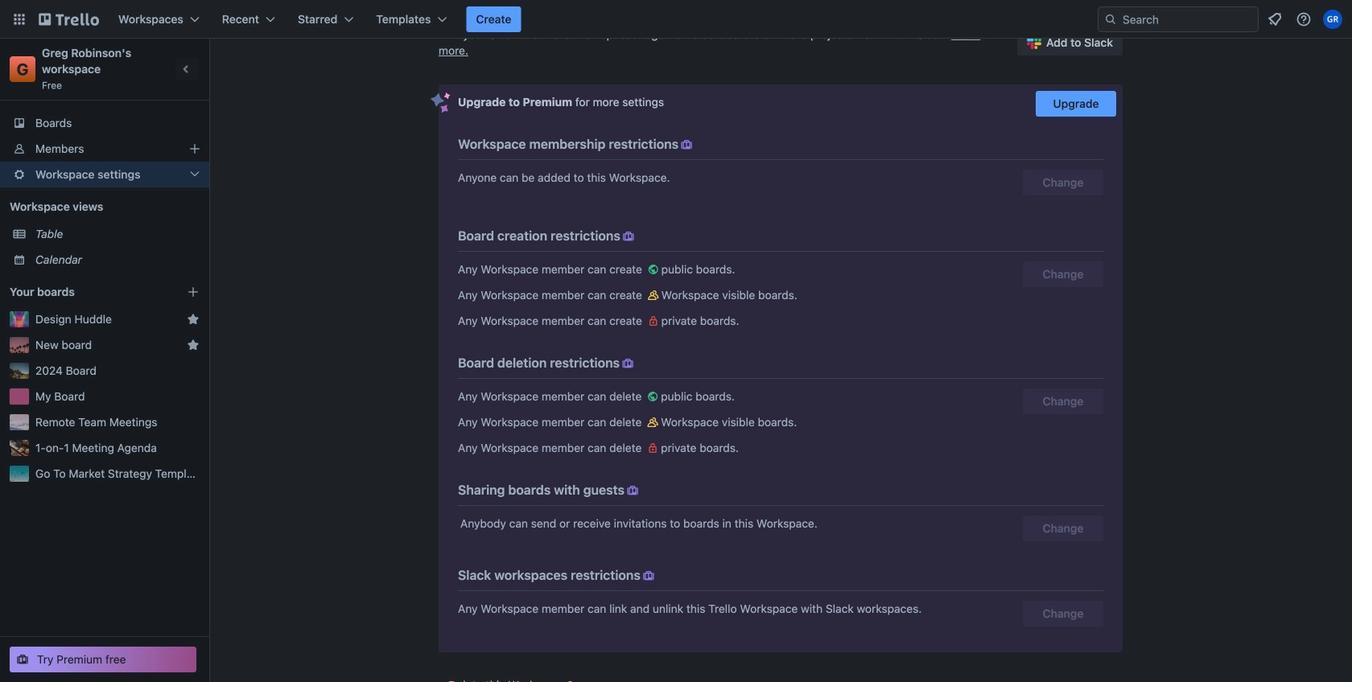 Task type: vqa. For each thing, say whether or not it's contained in the screenshot.
the bottommost STARRED ICON
yes



Task type: describe. For each thing, give the bounding box(es) containing it.
0 notifications image
[[1266, 10, 1285, 29]]

greg robinson (gregrobinson96) image
[[1324, 10, 1343, 29]]

primary element
[[0, 0, 1353, 39]]

add board image
[[187, 286, 200, 299]]

open information menu image
[[1297, 11, 1313, 27]]



Task type: locate. For each thing, give the bounding box(es) containing it.
sm image
[[679, 137, 695, 153], [621, 229, 637, 245], [646, 288, 662, 304], [646, 313, 662, 329], [620, 356, 636, 372], [645, 441, 661, 457]]

Search field
[[1098, 6, 1260, 32]]

starred icon image
[[187, 313, 200, 326], [187, 339, 200, 352]]

sparkle image
[[431, 93, 451, 114]]

1 vertical spatial starred icon image
[[187, 339, 200, 352]]

1 starred icon image from the top
[[187, 313, 200, 326]]

back to home image
[[39, 6, 99, 32]]

sm image
[[646, 262, 662, 278], [645, 389, 661, 405], [645, 415, 661, 431], [625, 483, 641, 499], [641, 569, 657, 585]]

workspace navigation collapse icon image
[[176, 58, 198, 81]]

your boards with 7 items element
[[10, 283, 163, 302]]

0 vertical spatial starred icon image
[[187, 313, 200, 326]]

2 starred icon image from the top
[[187, 339, 200, 352]]

search image
[[1105, 13, 1118, 26]]



